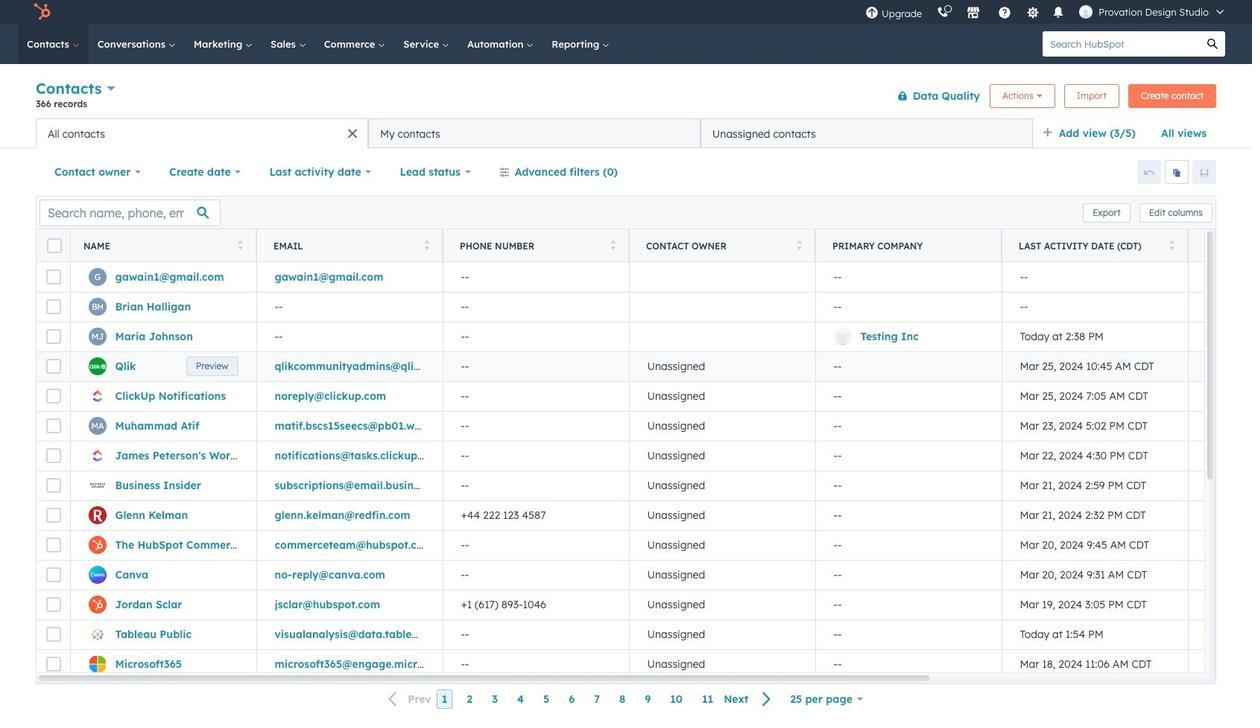 Task type: describe. For each thing, give the bounding box(es) containing it.
press to sort. image for 2nd press to sort. element
[[424, 240, 429, 250]]

2 press to sort. element from the left
[[424, 240, 429, 252]]

Search name, phone, email addresses, or company search field
[[40, 199, 221, 226]]

1 press to sort. image from the left
[[237, 240, 243, 250]]

5 press to sort. element from the left
[[1169, 240, 1175, 252]]

james peterson image
[[1080, 5, 1093, 19]]

3 press to sort. element from the left
[[610, 240, 616, 252]]

1 press to sort. element from the left
[[237, 240, 243, 252]]



Task type: locate. For each thing, give the bounding box(es) containing it.
3 press to sort. image from the left
[[1169, 240, 1175, 250]]

0 horizontal spatial press to sort. image
[[424, 240, 429, 250]]

Search HubSpot search field
[[1043, 31, 1200, 57]]

1 horizontal spatial press to sort. image
[[610, 240, 616, 250]]

2 press to sort. image from the left
[[610, 240, 616, 250]]

0 horizontal spatial press to sort. image
[[237, 240, 243, 250]]

press to sort. image
[[237, 240, 243, 250], [610, 240, 616, 250]]

pagination navigation
[[380, 690, 781, 710]]

press to sort. image for 5th press to sort. element from left
[[1169, 240, 1175, 250]]

press to sort. image for 4th press to sort. element
[[797, 240, 802, 250]]

1 press to sort. image from the left
[[424, 240, 429, 250]]

marketplaces image
[[967, 7, 980, 20]]

menu
[[858, 0, 1235, 24]]

1 horizontal spatial press to sort. image
[[797, 240, 802, 250]]

2 press to sort. image from the left
[[797, 240, 802, 250]]

press to sort. image
[[424, 240, 429, 250], [797, 240, 802, 250], [1169, 240, 1175, 250]]

column header
[[816, 230, 1003, 262]]

4 press to sort. element from the left
[[797, 240, 802, 252]]

2 horizontal spatial press to sort. image
[[1169, 240, 1175, 250]]

banner
[[36, 76, 1217, 119]]

press to sort. element
[[237, 240, 243, 252], [424, 240, 429, 252], [610, 240, 616, 252], [797, 240, 802, 252], [1169, 240, 1175, 252]]



Task type: vqa. For each thing, say whether or not it's contained in the screenshot.
Invite your team at the left
no



